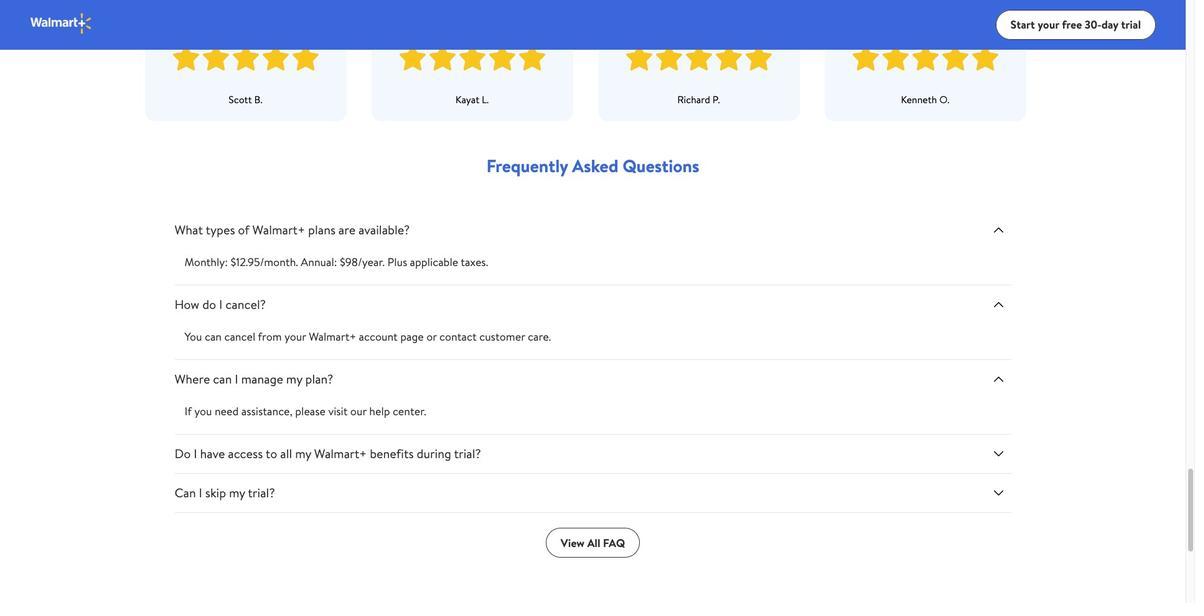 Task type: vqa. For each thing, say whether or not it's contained in the screenshot.
fourth "Stars" image from the right
yes



Task type: describe. For each thing, give the bounding box(es) containing it.
manage
[[241, 371, 283, 388]]

stars image for richard
[[624, 39, 773, 78]]

can
[[175, 485, 196, 502]]

kayat l.
[[456, 93, 489, 106]]

cancel
[[224, 329, 255, 345]]

applicable
[[410, 255, 458, 270]]

where can i manage my plan?
[[175, 371, 333, 388]]

2 vertical spatial my
[[229, 485, 245, 502]]

30-
[[1085, 17, 1102, 32]]

cancel?
[[226, 296, 266, 313]]

1 vertical spatial trial?
[[248, 485, 275, 502]]

richard p.
[[677, 93, 720, 106]]

your inside start your free 30-day trial button
[[1038, 17, 1059, 32]]

do i have access to all my walmart+ benefits during trial? image
[[991, 447, 1006, 462]]

free
[[1062, 17, 1082, 32]]

kenneth
[[901, 93, 937, 106]]

if you need assistance, please visit our help center.
[[185, 404, 426, 420]]

0 vertical spatial my
[[286, 371, 302, 388]]

all
[[280, 446, 292, 463]]

stars image for kenneth
[[851, 39, 1000, 78]]

from
[[258, 329, 282, 345]]

our
[[350, 404, 367, 420]]

day
[[1102, 17, 1119, 32]]

center.
[[393, 404, 426, 420]]

all
[[587, 536, 600, 551]]

kenneth o.
[[901, 93, 950, 106]]

can i skip my trial? image
[[991, 486, 1006, 501]]

available?
[[359, 222, 410, 238]]

next slide for default mlp - new walmart plus testimonial 1 module, 9.29.22 list image
[[1016, 0, 1041, 10]]

help
[[369, 404, 390, 420]]

stars image for scott
[[171, 39, 320, 78]]

annual:
[[301, 255, 337, 270]]

richard
[[677, 93, 710, 106]]

or
[[426, 329, 437, 345]]

you
[[194, 404, 212, 420]]

page
[[400, 329, 424, 345]]

i left manage
[[235, 371, 238, 388]]

view all faq link
[[546, 528, 640, 558]]

p.
[[713, 93, 720, 106]]

start your free 30-day trial button
[[996, 10, 1156, 40]]

can for where
[[213, 371, 232, 388]]

what types of walmart+ plans are available? image
[[991, 223, 1006, 238]]

are
[[339, 222, 356, 238]]

to
[[266, 446, 277, 463]]

do i have access to all my walmart+ benefits during trial?
[[175, 446, 481, 463]]

$98/year.
[[340, 255, 385, 270]]

account
[[359, 329, 398, 345]]

asked
[[572, 154, 618, 178]]

scott
[[229, 93, 252, 106]]

view
[[561, 536, 585, 551]]

i right the do
[[194, 446, 197, 463]]

1 vertical spatial my
[[295, 446, 311, 463]]

2 vertical spatial walmart+
[[314, 446, 367, 463]]

have
[[200, 446, 225, 463]]

need
[[215, 404, 239, 420]]

0 vertical spatial walmart+
[[252, 222, 305, 238]]

trial
[[1121, 17, 1141, 32]]

do
[[202, 296, 216, 313]]

1 vertical spatial your
[[284, 329, 306, 345]]

b.
[[254, 93, 263, 106]]

plan?
[[305, 371, 333, 388]]

benefits
[[370, 446, 414, 463]]

what types of walmart+ plans are available?
[[175, 222, 410, 238]]

care.
[[528, 329, 551, 345]]

start
[[1011, 17, 1035, 32]]



Task type: locate. For each thing, give the bounding box(es) containing it.
view all faq
[[561, 536, 625, 551]]

frequently asked questions
[[486, 154, 699, 178]]

where can i manage my plan? image
[[991, 372, 1006, 387]]

scott b.
[[229, 93, 263, 106]]

you
[[185, 329, 202, 345]]

0 horizontal spatial your
[[284, 329, 306, 345]]

1 horizontal spatial trial?
[[454, 446, 481, 463]]

my right skip
[[229, 485, 245, 502]]

please
[[295, 404, 326, 420]]

can
[[205, 329, 222, 345], [213, 371, 232, 388]]

access
[[228, 446, 263, 463]]

2 stars image from the left
[[397, 39, 547, 78]]

what
[[175, 222, 203, 238]]

0 horizontal spatial trial?
[[248, 485, 275, 502]]

monthly:
[[185, 255, 228, 270]]

questions
[[623, 154, 699, 178]]

your left free
[[1038, 17, 1059, 32]]

can i skip my trial?
[[175, 485, 275, 502]]

plus
[[387, 255, 407, 270]]

trial?
[[454, 446, 481, 463], [248, 485, 275, 502]]

1 vertical spatial walmart+
[[309, 329, 356, 345]]

can right you
[[205, 329, 222, 345]]

i
[[219, 296, 223, 313], [235, 371, 238, 388], [194, 446, 197, 463], [199, 485, 202, 502]]

plans
[[308, 222, 336, 238]]

if
[[185, 404, 192, 420]]

walmart+
[[252, 222, 305, 238], [309, 329, 356, 345], [314, 446, 367, 463]]

monthly: $12.95/month. annual: $98/year. plus applicable taxes.
[[185, 255, 488, 270]]

during
[[417, 446, 451, 463]]

customer
[[479, 329, 525, 345]]

my left plan?
[[286, 371, 302, 388]]

skip
[[205, 485, 226, 502]]

your right from
[[284, 329, 306, 345]]

stars image up kenneth o.
[[851, 39, 1000, 78]]

how do i cancel?
[[175, 296, 266, 313]]

$12.95/month.
[[231, 255, 298, 270]]

your
[[1038, 17, 1059, 32], [284, 329, 306, 345]]

my right all
[[295, 446, 311, 463]]

stars image up scott b.
[[171, 39, 320, 78]]

visit
[[328, 404, 348, 420]]

you can cancel from your walmart+ account page or contact customer care.
[[185, 329, 551, 345]]

walmart+ down 'visit'
[[314, 446, 367, 463]]

stars image
[[171, 39, 320, 78], [397, 39, 547, 78], [624, 39, 773, 78], [851, 39, 1000, 78]]

frequently
[[486, 154, 568, 178]]

i left skip
[[199, 485, 202, 502]]

0 vertical spatial trial?
[[454, 446, 481, 463]]

4 stars image from the left
[[851, 39, 1000, 78]]

walmart+ up plan?
[[309, 329, 356, 345]]

contact
[[440, 329, 477, 345]]

faq
[[603, 536, 625, 551]]

of
[[238, 222, 250, 238]]

o.
[[939, 93, 950, 106]]

do
[[175, 446, 191, 463]]

can for you
[[205, 329, 222, 345]]

1 horizontal spatial your
[[1038, 17, 1059, 32]]

how
[[175, 296, 199, 313]]

taxes.
[[461, 255, 488, 270]]

stars image for kayat
[[397, 39, 547, 78]]

walmart+ right 'of'
[[252, 222, 305, 238]]

walmart+ image
[[30, 12, 93, 35]]

i right do
[[219, 296, 223, 313]]

where
[[175, 371, 210, 388]]

1 stars image from the left
[[171, 39, 320, 78]]

1 vertical spatial can
[[213, 371, 232, 388]]

kayat
[[456, 93, 479, 106]]

types
[[206, 222, 235, 238]]

can right the where
[[213, 371, 232, 388]]

l.
[[482, 93, 489, 106]]

stars image up kayat l.
[[397, 39, 547, 78]]

trial? right 'during'
[[454, 446, 481, 463]]

how do i cancel? image
[[991, 298, 1006, 312]]

0 vertical spatial can
[[205, 329, 222, 345]]

0 vertical spatial your
[[1038, 17, 1059, 32]]

assistance,
[[241, 404, 293, 420]]

trial? down to
[[248, 485, 275, 502]]

stars image up richard p.
[[624, 39, 773, 78]]

start your free 30-day trial
[[1011, 17, 1141, 32]]

my
[[286, 371, 302, 388], [295, 446, 311, 463], [229, 485, 245, 502]]

3 stars image from the left
[[624, 39, 773, 78]]



